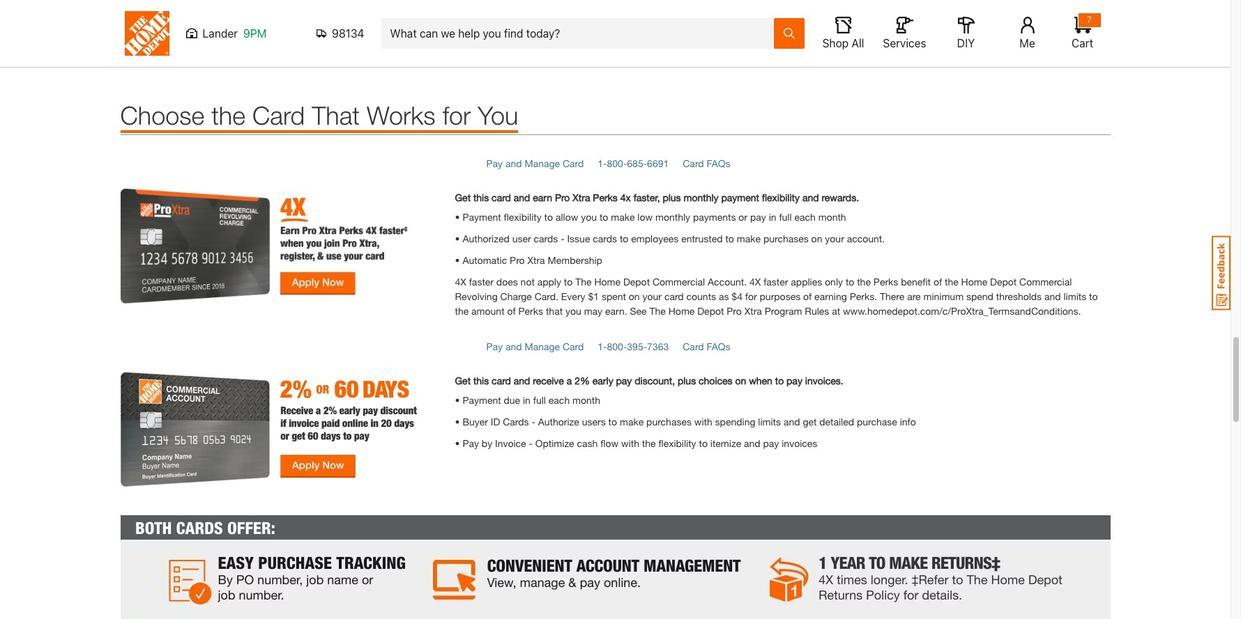 Task type: describe. For each thing, give the bounding box(es) containing it.
• for • automatic pro xtra membership
[[455, 254, 460, 266]]

2 vertical spatial on
[[735, 375, 746, 387]]

plus for monthly
[[663, 192, 681, 204]]

0 vertical spatial of
[[934, 276, 942, 288]]

cards
[[503, 416, 529, 428]]

and left get
[[784, 416, 800, 428]]

cart
[[1072, 37, 1093, 50]]

card left that
[[252, 100, 305, 130]]

card.
[[535, 291, 558, 303]]

0 vertical spatial monthly
[[684, 192, 719, 204]]

revolving
[[455, 291, 498, 303]]

cash
[[577, 438, 598, 450]]

shop all button
[[821, 17, 866, 50]]

info
[[900, 416, 916, 428]]

shop all
[[822, 37, 864, 50]]

rewards.
[[822, 192, 859, 204]]

0 vertical spatial on
[[811, 233, 822, 245]]

2 horizontal spatial depot
[[990, 276, 1017, 288]]

optimize
[[535, 438, 574, 450]]

• pay by invoice - optimize cash flow with the flexibility to itemize and pay invoices
[[455, 438, 817, 450]]

employees
[[631, 233, 679, 245]]

1-800-395-7363
[[598, 341, 669, 353]]

are
[[907, 291, 921, 303]]

the right the flow
[[642, 438, 656, 450]]

pay and manage card for receive
[[486, 341, 584, 353]]

pay right or
[[750, 211, 766, 223]]

that
[[546, 305, 563, 317]]

buyer
[[463, 416, 488, 428]]

What can we help you find today? search field
[[390, 19, 773, 48]]

98134
[[332, 27, 364, 40]]

two pro-grade ways to buying power image
[[120, 0, 1110, 65]]

allow
[[556, 211, 578, 223]]

due
[[504, 395, 520, 406]]

card faqs link for choices
[[683, 341, 730, 353]]

1-800-395-7363 link
[[598, 341, 669, 353]]

entrusted
[[681, 233, 723, 245]]

0 vertical spatial xtra
[[573, 192, 590, 204]]

1 cards from the left
[[534, 233, 558, 245]]

1 faster from the left
[[469, 276, 494, 288]]

faqs for monthly
[[707, 158, 730, 169]]

pro inside the "4x faster does not apply to the home depot commercial account. 4x faster applies only to the perks benefit of the home depot commercial revolving charge card. every $1 spent on your card counts as $4 for purposes of earning perks. there are minimum spend thresholds and limits to the amount of perks that you may earn. see the home depot pro xtra program rules at www.homedepot.com/c/proxtra_termsandconditions."
[[727, 305, 742, 317]]

card up allow
[[563, 158, 584, 169]]

2 vertical spatial pay
[[463, 438, 479, 450]]

services button
[[882, 17, 927, 50]]

faster,
[[634, 192, 660, 204]]

not
[[521, 276, 535, 288]]

• automatic pro xtra membership
[[455, 254, 602, 266]]

and right itemize
[[744, 438, 760, 450]]

get this card and receive a 2% early pay discount, plus choices on when to pay invoices.
[[455, 375, 843, 387]]

only
[[825, 276, 843, 288]]

user
[[512, 233, 531, 245]]

shop
[[822, 37, 849, 50]]

0 horizontal spatial depot
[[623, 276, 650, 288]]

every
[[561, 291, 585, 303]]

0 horizontal spatial each
[[549, 395, 570, 406]]

for inside the "4x faster does not apply to the home depot commercial account. 4x faster applies only to the perks benefit of the home depot commercial revolving charge card. every $1 spent on your card counts as $4 for purposes of earning perks. there are minimum spend thresholds and limits to the amount of perks that you may earn. see the home depot pro xtra program rules at www.homedepot.com/c/proxtra_termsandconditions."
[[745, 291, 757, 303]]

1-800-685-6691 link
[[598, 158, 669, 169]]

invoice
[[495, 438, 526, 450]]

users
[[582, 416, 606, 428]]

• buyer id cards - authorize users to make purchases with spending limits and get detailed purchase info
[[455, 416, 916, 428]]

by
[[482, 438, 492, 450]]

0 horizontal spatial of
[[507, 305, 516, 317]]

and inside the "4x faster does not apply to the home depot commercial account. 4x faster applies only to the perks benefit of the home depot commercial revolving charge card. every $1 spent on your card counts as $4 for purposes of earning perks. there are minimum spend thresholds and limits to the amount of perks that you may earn. see the home depot pro xtra program rules at www.homedepot.com/c/proxtra_termsandconditions."
[[1044, 291, 1061, 303]]

0 vertical spatial you
[[581, 211, 597, 223]]

charge
[[500, 291, 532, 303]]

800- for 685-
[[607, 158, 627, 169]]

card up the a
[[563, 341, 584, 353]]

manage for receive
[[525, 341, 560, 353]]

1 horizontal spatial month
[[818, 211, 846, 223]]

1 vertical spatial with
[[621, 438, 639, 450]]

purchase
[[857, 416, 897, 428]]

1 vertical spatial xtra
[[527, 254, 545, 266]]

card right the 6691
[[683, 158, 704, 169]]

98134 button
[[316, 26, 364, 40]]

and left rewards.
[[802, 192, 819, 204]]

get for get this card and earn pro xtra perks 4x faster, plus monthly payment flexibility and rewards.
[[455, 192, 471, 204]]

you inside the "4x faster does not apply to the home depot commercial account. 4x faster applies only to the perks benefit of the home depot commercial revolving charge card. every $1 spent on your card counts as $4 for purposes of earning perks. there are minimum spend thresholds and limits to the amount of perks that you may earn. see the home depot pro xtra program rules at www.homedepot.com/c/proxtra_termsandconditions."
[[565, 305, 581, 317]]

1 vertical spatial purchases
[[646, 416, 692, 428]]

low
[[638, 211, 653, 223]]

spent
[[602, 291, 626, 303]]

spend
[[966, 291, 993, 303]]

diy
[[957, 37, 975, 50]]

pay and manage card for earn
[[486, 158, 584, 169]]

1 horizontal spatial with
[[694, 416, 712, 428]]

payment
[[463, 211, 501, 223]]

• payment due in full each month
[[455, 395, 600, 406]]

payment
[[721, 192, 759, 204]]

2 horizontal spatial perks
[[873, 276, 898, 288]]

counts
[[686, 291, 716, 303]]

applies
[[791, 276, 822, 288]]

plus for choices
[[678, 375, 696, 387]]

www.homedepot.com/c/proxtra_termsandconditions.
[[843, 305, 1081, 317]]

amount
[[471, 305, 504, 317]]

when
[[749, 375, 772, 387]]

1 vertical spatial full
[[533, 395, 546, 406]]

apply
[[537, 276, 561, 288]]

4x faster does not apply to the home depot commercial account. 4x faster applies only to the perks benefit of the home depot commercial revolving charge card. every $1 spent on your card counts as $4 for purposes of earning perks. there are minimum spend thresholds and limits to the amount of perks that you may earn. see the home depot pro xtra program rules at www.homedepot.com/c/proxtra_termsandconditions.
[[455, 276, 1098, 317]]

• for • pay by invoice - optimize cash flow with the flexibility to itemize and pay invoices
[[455, 438, 460, 450]]

your inside the "4x faster does not apply to the home depot commercial account. 4x faster applies only to the perks benefit of the home depot commercial revolving charge card. every $1 spent on your card counts as $4 for purposes of earning perks. there are minimum spend thresholds and limits to the amount of perks that you may earn. see the home depot pro xtra program rules at www.homedepot.com/c/proxtra_termsandconditions."
[[642, 291, 662, 303]]

1 horizontal spatial your
[[825, 233, 844, 245]]

7363
[[647, 341, 669, 353]]

- for authorize
[[532, 416, 535, 428]]

2 cards from the left
[[593, 233, 617, 245]]

1 horizontal spatial depot
[[697, 305, 724, 317]]

choose the card that works for you
[[120, 100, 518, 130]]

detailed
[[819, 416, 854, 428]]

me
[[1020, 37, 1035, 50]]

that
[[312, 100, 360, 130]]

automatic
[[463, 254, 507, 266]]

2 horizontal spatial home
[[961, 276, 987, 288]]

get
[[803, 416, 817, 428]]

pay right early
[[616, 375, 632, 387]]

card faqs link for monthly
[[683, 158, 730, 169]]

0 vertical spatial make
[[611, 211, 635, 223]]

0 vertical spatial purchases
[[763, 233, 809, 245]]

card for 1-800-395-7363
[[492, 375, 511, 387]]

• for • buyer id cards - authorize users to make purchases with spending limits and get detailed purchase info
[[455, 416, 460, 428]]

• for • authorized user cards - issue cards to employees entrusted to make purchases on your account.
[[455, 233, 460, 245]]

- for optimize
[[529, 438, 533, 450]]

id
[[491, 416, 500, 428]]

spending
[[715, 416, 755, 428]]

pay and manage card link for earn
[[486, 158, 584, 169]]

1 horizontal spatial of
[[803, 291, 812, 303]]

discount,
[[635, 375, 675, 387]]

this for •
[[473, 192, 489, 204]]

0 horizontal spatial pro
[[510, 254, 525, 266]]

the home depot logo image
[[124, 11, 169, 56]]

xtra inside the "4x faster does not apply to the home depot commercial account. 4x faster applies only to the perks benefit of the home depot commercial revolving charge card. every $1 spent on your card counts as $4 for purposes of earning perks. there are minimum spend thresholds and limits to the amount of perks that you may earn. see the home depot pro xtra program rules at www.homedepot.com/c/proxtra_termsandconditions."
[[744, 305, 762, 317]]

earning
[[814, 291, 847, 303]]

1-800-685-6691
[[598, 158, 669, 169]]

and left earn
[[514, 192, 530, 204]]

issue
[[567, 233, 590, 245]]

purposes
[[760, 291, 801, 303]]

receive
[[533, 375, 564, 387]]

0 horizontal spatial limits
[[758, 416, 781, 428]]

faqs for choices
[[707, 341, 730, 353]]

authorize
[[538, 416, 579, 428]]

earn
[[533, 192, 552, 204]]

manage for earn
[[525, 158, 560, 169]]

does
[[496, 276, 518, 288]]

the up perks.
[[857, 276, 871, 288]]

0 horizontal spatial home
[[594, 276, 621, 288]]

1 vertical spatial monthly
[[655, 211, 690, 223]]

0 vertical spatial full
[[779, 211, 792, 223]]

account.
[[708, 276, 747, 288]]

there
[[880, 291, 904, 303]]



Task type: locate. For each thing, give the bounding box(es) containing it.
2 vertical spatial flexibility
[[658, 438, 696, 450]]

on left when
[[735, 375, 746, 387]]

0 horizontal spatial cards
[[534, 233, 558, 245]]

0 vertical spatial card
[[492, 192, 511, 204]]

2 get from the top
[[455, 375, 471, 387]]

the down revolving
[[455, 305, 469, 317]]

lander
[[203, 27, 238, 40]]

• authorized user cards - issue cards to employees entrusted to make purchases on your account.
[[455, 233, 885, 245]]

1- left 685-
[[598, 158, 607, 169]]

9pm
[[243, 27, 267, 40]]

2 horizontal spatial flexibility
[[762, 192, 800, 204]]

0 vertical spatial the
[[575, 276, 592, 288]]

me button
[[1005, 17, 1050, 50]]

on up see
[[629, 291, 640, 303]]

full
[[779, 211, 792, 223], [533, 395, 546, 406]]

2 card faqs from the top
[[683, 341, 730, 353]]

0 vertical spatial -
[[561, 233, 564, 245]]

limits
[[1064, 291, 1086, 303], [758, 416, 781, 428]]

get up payment
[[455, 192, 471, 204]]

and up '• payment due in full each month'
[[514, 375, 530, 387]]

with
[[694, 416, 712, 428], [621, 438, 639, 450]]

0 horizontal spatial on
[[629, 291, 640, 303]]

1 vertical spatial card faqs
[[683, 341, 730, 353]]

as
[[719, 291, 729, 303]]

2%
[[575, 375, 590, 387]]

• left payment
[[455, 211, 460, 223]]

commercial
[[653, 276, 705, 288], [1019, 276, 1072, 288]]

pay and manage card up earn
[[486, 158, 584, 169]]

pay down the amount
[[486, 341, 503, 353]]

faster up purposes
[[764, 276, 788, 288]]

plus right faster, on the top right
[[663, 192, 681, 204]]

1 vertical spatial you
[[565, 305, 581, 317]]

invoices
[[782, 438, 817, 450]]

2 pay and manage card from the top
[[486, 341, 584, 353]]

pro down user
[[510, 254, 525, 266]]

1 get from the top
[[455, 192, 471, 204]]

2 vertical spatial of
[[507, 305, 516, 317]]

2 800- from the top
[[607, 341, 627, 353]]

0 vertical spatial for
[[443, 100, 471, 130]]

both cards offer image
[[120, 516, 1110, 620]]

1 vertical spatial of
[[803, 291, 812, 303]]

4x right account. in the top of the page
[[749, 276, 761, 288]]

choices
[[699, 375, 732, 387]]

this up • payment
[[473, 375, 489, 387]]

of down applies at top
[[803, 291, 812, 303]]

800- for 395-
[[607, 341, 627, 353]]

and down you
[[505, 158, 522, 169]]

perks down "charge"
[[518, 305, 543, 317]]

xtra up allow
[[573, 192, 590, 204]]

card faqs link up payment
[[683, 158, 730, 169]]

1 commercial from the left
[[653, 276, 705, 288]]

0 vertical spatial 800-
[[607, 158, 627, 169]]

1 vertical spatial -
[[532, 416, 535, 428]]

card right 7363
[[683, 341, 704, 353]]

commercial up thresholds
[[1019, 276, 1072, 288]]

• left authorized
[[455, 233, 460, 245]]

1 vertical spatial in
[[523, 395, 531, 406]]

card faqs up payment
[[683, 158, 730, 169]]

perks left 4x
[[593, 192, 618, 204]]

1 horizontal spatial on
[[735, 375, 746, 387]]

card inside the "4x faster does not apply to the home depot commercial account. 4x faster applies only to the perks benefit of the home depot commercial revolving charge card. every $1 spent on your card counts as $4 for purposes of earning perks. there are minimum spend thresholds and limits to the amount of perks that you may earn. see the home depot pro xtra program rules at www.homedepot.com/c/proxtra_termsandconditions."
[[664, 291, 684, 303]]

minimum
[[923, 291, 964, 303]]

1 vertical spatial card faqs link
[[683, 341, 730, 353]]

faqs
[[707, 158, 730, 169], [707, 341, 730, 353]]

make up • pay by invoice - optimize cash flow with the flexibility to itemize and pay invoices
[[620, 416, 644, 428]]

0 vertical spatial plus
[[663, 192, 681, 204]]

or
[[739, 211, 747, 223]]

1- for 1-800-685-6691
[[598, 158, 607, 169]]

1 vertical spatial manage
[[525, 341, 560, 353]]

manage up receive
[[525, 341, 560, 353]]

0 horizontal spatial commercial
[[653, 276, 705, 288]]

1-
[[598, 158, 607, 169], [598, 341, 607, 353]]

1- for 1-800-395-7363
[[598, 341, 607, 353]]

0 vertical spatial flexibility
[[762, 192, 800, 204]]

685-
[[627, 158, 647, 169]]

make
[[611, 211, 635, 223], [737, 233, 761, 245], [620, 416, 644, 428]]

1 card faqs link from the top
[[683, 158, 730, 169]]

4 • from the top
[[455, 416, 460, 428]]

cards right user
[[534, 233, 558, 245]]

monthly up • authorized user cards - issue cards to employees entrusted to make purchases on your account.
[[655, 211, 690, 223]]

itemize
[[710, 438, 741, 450]]

• payment flexibility to allow you to make low monthly payments or pay in full each month
[[455, 211, 846, 223]]

depot up spent
[[623, 276, 650, 288]]

pay left the invoices in the right of the page
[[763, 438, 779, 450]]

0 vertical spatial get
[[455, 192, 471, 204]]

2 vertical spatial pro
[[727, 305, 742, 317]]

pay and manage card link up earn
[[486, 158, 584, 169]]

this for • payment
[[473, 375, 489, 387]]

diy button
[[944, 17, 988, 50]]

0 vertical spatial perks
[[593, 192, 618, 204]]

• left "automatic"
[[455, 254, 460, 266]]

month down 2%
[[572, 395, 600, 406]]

this up payment
[[473, 192, 489, 204]]

pay and manage card link for receive
[[486, 341, 584, 353]]

services
[[883, 37, 926, 50]]

800- up 4x
[[607, 158, 627, 169]]

$1
[[588, 291, 599, 303]]

xtra left program
[[744, 305, 762, 317]]

works
[[367, 100, 436, 130]]

monthly up payments
[[684, 192, 719, 204]]

• left buyer
[[455, 416, 460, 428]]

0 horizontal spatial xtra
[[527, 254, 545, 266]]

month down rewards.
[[818, 211, 846, 223]]

pay and manage card link up receive
[[486, 341, 584, 353]]

full right or
[[779, 211, 792, 223]]

pro right earn
[[555, 192, 570, 204]]

0 horizontal spatial purchases
[[646, 416, 692, 428]]

pro down $4
[[727, 305, 742, 317]]

1 horizontal spatial the
[[649, 305, 666, 317]]

0 horizontal spatial your
[[642, 291, 662, 303]]

1 vertical spatial 800-
[[607, 341, 627, 353]]

0 vertical spatial month
[[818, 211, 846, 223]]

0 vertical spatial 1-
[[598, 158, 607, 169]]

on inside the "4x faster does not apply to the home depot commercial account. 4x faster applies only to the perks benefit of the home depot commercial revolving charge card. every $1 spent on your card counts as $4 for purposes of earning perks. there are minimum spend thresholds and limits to the amount of perks that you may earn. see the home depot pro xtra program rules at www.homedepot.com/c/proxtra_termsandconditions."
[[629, 291, 640, 303]]

1 vertical spatial perks
[[873, 276, 898, 288]]

2 vertical spatial -
[[529, 438, 533, 450]]

800- down earn.
[[607, 341, 627, 353]]

thresholds
[[996, 291, 1042, 303]]

manage up earn
[[525, 158, 560, 169]]

xtra up not
[[527, 254, 545, 266]]

2 card faqs link from the top
[[683, 341, 730, 353]]

flexibility up user
[[504, 211, 542, 223]]

earn.
[[605, 305, 627, 317]]

cart 7
[[1072, 15, 1093, 50]]

limits right thresholds
[[1064, 291, 1086, 303]]

card faqs for choices
[[683, 341, 730, 353]]

6691
[[647, 158, 669, 169]]

1 vertical spatial each
[[549, 395, 570, 406]]

1 manage from the top
[[525, 158, 560, 169]]

pxe commercial revolving charge image
[[120, 189, 441, 305]]

home up spend
[[961, 276, 987, 288]]

each right or
[[794, 211, 816, 223]]

0 vertical spatial each
[[794, 211, 816, 223]]

1 1- from the top
[[598, 158, 607, 169]]

your
[[825, 233, 844, 245], [642, 291, 662, 303]]

card
[[492, 192, 511, 204], [664, 291, 684, 303], [492, 375, 511, 387]]

full down receive
[[533, 395, 546, 406]]

and down "charge"
[[505, 341, 522, 353]]

you
[[581, 211, 597, 223], [565, 305, 581, 317]]

pay down you
[[486, 158, 503, 169]]

1 vertical spatial pay
[[486, 341, 503, 353]]

get this card and earn pro xtra perks 4x faster, plus monthly payment flexibility and rewards.
[[455, 192, 859, 204]]

program
[[765, 305, 802, 317]]

account.
[[847, 233, 885, 245]]

1 vertical spatial plus
[[678, 375, 696, 387]]

800-
[[607, 158, 627, 169], [607, 341, 627, 353]]

pay and manage card
[[486, 158, 584, 169], [486, 341, 584, 353]]

1 card faqs from the top
[[683, 158, 730, 169]]

cards right issue
[[593, 233, 617, 245]]

faster
[[469, 276, 494, 288], [764, 276, 788, 288]]

benefit
[[901, 276, 931, 288]]

you down the every at left
[[565, 305, 581, 317]]

payments
[[693, 211, 736, 223]]

1 vertical spatial limits
[[758, 416, 781, 428]]

1 pay and manage card from the top
[[486, 158, 584, 169]]

your left account.
[[825, 233, 844, 245]]

1 vertical spatial flexibility
[[504, 211, 542, 223]]

depot up thresholds
[[990, 276, 1017, 288]]

feedback link image
[[1212, 236, 1231, 311]]

see
[[630, 305, 647, 317]]

1 vertical spatial faqs
[[707, 341, 730, 353]]

0 horizontal spatial faster
[[469, 276, 494, 288]]

invoices.
[[805, 375, 843, 387]]

1 vertical spatial this
[[473, 375, 489, 387]]

0 vertical spatial card faqs
[[683, 158, 730, 169]]

card faqs link up choices
[[683, 341, 730, 353]]

- for issue
[[561, 233, 564, 245]]

the right choose
[[211, 100, 245, 130]]

of down "charge"
[[507, 305, 516, 317]]

4x up revolving
[[455, 276, 466, 288]]

perks
[[593, 192, 618, 204], [873, 276, 898, 288], [518, 305, 543, 317]]

1 horizontal spatial each
[[794, 211, 816, 223]]

1 faqs from the top
[[707, 158, 730, 169]]

0 vertical spatial pro
[[555, 192, 570, 204]]

1 4x from the left
[[455, 276, 466, 288]]

month
[[818, 211, 846, 223], [572, 395, 600, 406]]

each up authorize
[[549, 395, 570, 406]]

your up see
[[642, 291, 662, 303]]

1 horizontal spatial commercial
[[1019, 276, 1072, 288]]

1 vertical spatial pay and manage card link
[[486, 341, 584, 353]]

card for 1-800-685-6691
[[492, 192, 511, 204]]

1 800- from the top
[[607, 158, 627, 169]]

rules
[[805, 305, 829, 317]]

a
[[567, 375, 572, 387]]

2 horizontal spatial pro
[[727, 305, 742, 317]]

0 vertical spatial pay
[[486, 158, 503, 169]]

2 vertical spatial make
[[620, 416, 644, 428]]

faster up revolving
[[469, 276, 494, 288]]

2 4x from the left
[[749, 276, 761, 288]]

1 • from the top
[[455, 211, 460, 223]]

• for • payment flexibility to allow you to make low monthly payments or pay in full each month
[[455, 211, 460, 223]]

0 horizontal spatial month
[[572, 395, 600, 406]]

0 horizontal spatial for
[[443, 100, 471, 130]]

•
[[455, 211, 460, 223], [455, 233, 460, 245], [455, 254, 460, 266], [455, 416, 460, 428], [455, 438, 460, 450]]

2 manage from the top
[[525, 341, 560, 353]]

commercial credit card image
[[120, 372, 441, 488]]

1 vertical spatial on
[[629, 291, 640, 303]]

card faqs up choices
[[683, 341, 730, 353]]

1 horizontal spatial in
[[769, 211, 776, 223]]

1- up early
[[598, 341, 607, 353]]

1 vertical spatial pay and manage card
[[486, 341, 584, 353]]

0 vertical spatial limits
[[1064, 291, 1086, 303]]

you right allow
[[581, 211, 597, 223]]

5 • from the top
[[455, 438, 460, 450]]

pay left invoices.
[[787, 375, 802, 387]]

$4
[[732, 291, 743, 303]]

on up applies at top
[[811, 233, 822, 245]]

0 horizontal spatial perks
[[518, 305, 543, 317]]

the right see
[[649, 305, 666, 317]]

1 horizontal spatial cards
[[593, 233, 617, 245]]

-
[[561, 233, 564, 245], [532, 416, 535, 428], [529, 438, 533, 450]]

1 horizontal spatial perks
[[593, 192, 618, 204]]

get for get this card and receive a 2% early pay discount, plus choices on when to pay invoices.
[[455, 375, 471, 387]]

flexibility down • buyer id cards - authorize users to make purchases with spending limits and get detailed purchase info
[[658, 438, 696, 450]]

1 horizontal spatial 4x
[[749, 276, 761, 288]]

3 • from the top
[[455, 254, 460, 266]]

2 faster from the left
[[764, 276, 788, 288]]

2 vertical spatial perks
[[518, 305, 543, 317]]

0 horizontal spatial the
[[575, 276, 592, 288]]

the up "minimum"
[[945, 276, 958, 288]]

the up $1
[[575, 276, 592, 288]]

1 vertical spatial month
[[572, 395, 600, 406]]

in right or
[[769, 211, 776, 223]]

card
[[252, 100, 305, 130], [563, 158, 584, 169], [683, 158, 704, 169], [563, 341, 584, 353], [683, 341, 704, 353]]

faqs up payment
[[707, 158, 730, 169]]

- right invoice
[[529, 438, 533, 450]]

1 horizontal spatial purchases
[[763, 233, 809, 245]]

1 horizontal spatial xtra
[[573, 192, 590, 204]]

1 vertical spatial the
[[649, 305, 666, 317]]

4x
[[455, 276, 466, 288], [749, 276, 761, 288]]

authorized
[[463, 233, 510, 245]]

• left by
[[455, 438, 460, 450]]

2 vertical spatial xtra
[[744, 305, 762, 317]]

2 • from the top
[[455, 233, 460, 245]]

membership
[[548, 254, 602, 266]]

cards
[[534, 233, 558, 245], [593, 233, 617, 245]]

1 this from the top
[[473, 192, 489, 204]]

1 horizontal spatial home
[[668, 305, 695, 317]]

faqs up choices
[[707, 341, 730, 353]]

- left issue
[[561, 233, 564, 245]]

limits right "spending"
[[758, 416, 781, 428]]

card faqs
[[683, 158, 730, 169], [683, 341, 730, 353]]

card up payment
[[492, 192, 511, 204]]

0 horizontal spatial 4x
[[455, 276, 466, 288]]

2 pay and manage card link from the top
[[486, 341, 584, 353]]

plus
[[663, 192, 681, 204], [678, 375, 696, 387]]

commercial up the counts
[[653, 276, 705, 288]]

1 vertical spatial 1-
[[598, 341, 607, 353]]

1 vertical spatial make
[[737, 233, 761, 245]]

395-
[[627, 341, 647, 353]]

perks up there
[[873, 276, 898, 288]]

0 vertical spatial this
[[473, 192, 489, 204]]

pay for earn
[[486, 158, 503, 169]]

home up spent
[[594, 276, 621, 288]]

perks.
[[850, 291, 877, 303]]

pay
[[750, 211, 766, 223], [616, 375, 632, 387], [787, 375, 802, 387], [763, 438, 779, 450]]

flexibility
[[762, 192, 800, 204], [504, 211, 542, 223], [658, 438, 696, 450]]

1 vertical spatial get
[[455, 375, 471, 387]]

in right due
[[523, 395, 531, 406]]

2 faqs from the top
[[707, 341, 730, 353]]

purchases up • pay by invoice - optimize cash flow with the flexibility to itemize and pay invoices
[[646, 416, 692, 428]]

get
[[455, 192, 471, 204], [455, 375, 471, 387]]

and
[[505, 158, 522, 169], [514, 192, 530, 204], [802, 192, 819, 204], [1044, 291, 1061, 303], [505, 341, 522, 353], [514, 375, 530, 387], [784, 416, 800, 428], [744, 438, 760, 450]]

2 commercial from the left
[[1019, 276, 1072, 288]]

card faqs for monthly
[[683, 158, 730, 169]]

1 vertical spatial for
[[745, 291, 757, 303]]

1 horizontal spatial full
[[779, 211, 792, 223]]

for left you
[[443, 100, 471, 130]]

may
[[584, 305, 602, 317]]

1 vertical spatial card
[[664, 291, 684, 303]]

2 horizontal spatial of
[[934, 276, 942, 288]]

0 vertical spatial pay and manage card
[[486, 158, 584, 169]]

1 vertical spatial pro
[[510, 254, 525, 266]]

get up • payment
[[455, 375, 471, 387]]

manage
[[525, 158, 560, 169], [525, 341, 560, 353]]

2 this from the top
[[473, 375, 489, 387]]

plus left choices
[[678, 375, 696, 387]]

0 vertical spatial with
[[694, 416, 712, 428]]

0 horizontal spatial full
[[533, 395, 546, 406]]

limits inside the "4x faster does not apply to the home depot commercial account. 4x faster applies only to the perks benefit of the home depot commercial revolving charge card. every $1 spent on your card counts as $4 for purposes of earning perks. there are minimum spend thresholds and limits to the amount of perks that you may earn. see the home depot pro xtra program rules at www.homedepot.com/c/proxtra_termsandconditions."
[[1064, 291, 1086, 303]]

pay for receive
[[486, 341, 503, 353]]

lander 9pm
[[203, 27, 267, 40]]

for
[[443, 100, 471, 130], [745, 291, 757, 303]]

0 vertical spatial pay and manage card link
[[486, 158, 584, 169]]

and right thresholds
[[1044, 291, 1061, 303]]

1 pay and manage card link from the top
[[486, 158, 584, 169]]

7
[[1087, 15, 1092, 25]]

2 1- from the top
[[598, 341, 607, 353]]

pay and manage card link
[[486, 158, 584, 169], [486, 341, 584, 353]]

2 horizontal spatial xtra
[[744, 305, 762, 317]]

depot down the counts
[[697, 305, 724, 317]]

1 horizontal spatial pro
[[555, 192, 570, 204]]



Task type: vqa. For each thing, say whether or not it's contained in the screenshot.
topmost in
yes



